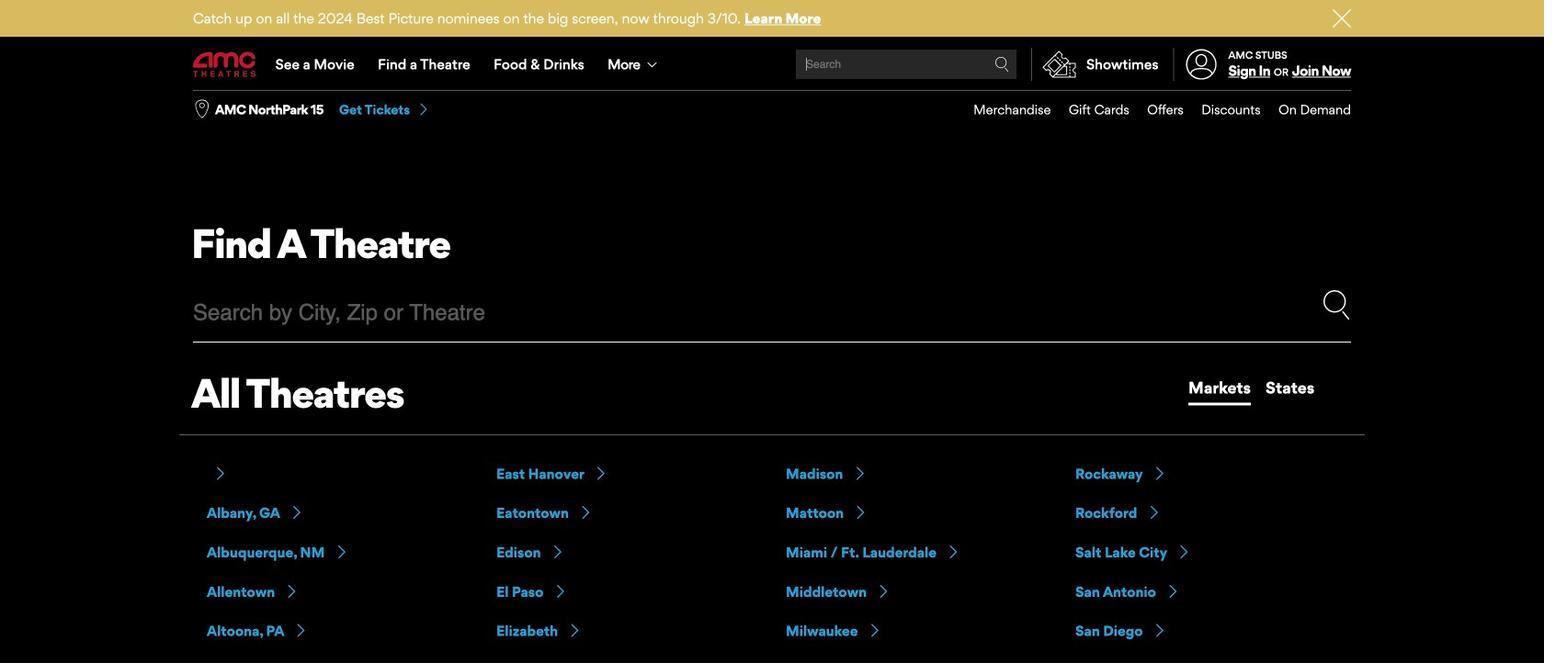 Task type: describe. For each thing, give the bounding box(es) containing it.
submit search icon image
[[995, 57, 1009, 72]]

submit search image
[[1322, 290, 1351, 320]]

2 menu item from the left
[[1051, 91, 1129, 128]]

4 menu item from the left
[[1184, 91, 1261, 128]]

1 vertical spatial menu
[[956, 91, 1351, 128]]

3 menu item from the left
[[1129, 91, 1184, 128]]



Task type: vqa. For each thing, say whether or not it's contained in the screenshot.
left Now
no



Task type: locate. For each thing, give the bounding box(es) containing it.
Search by City, Zip or Theatre text field
[[193, 290, 1243, 334]]

0 vertical spatial menu
[[193, 39, 1351, 90]]

search the AMC website text field
[[803, 57, 995, 71]]

menu
[[193, 39, 1351, 90], [956, 91, 1351, 128]]

1 menu item from the left
[[956, 91, 1051, 128]]

sign in or join amc stubs element
[[1173, 39, 1351, 90]]

showtimes image
[[1032, 48, 1087, 81]]

cookie consent banner dialog
[[0, 614, 1544, 664]]

menu item
[[956, 91, 1051, 128], [1051, 91, 1129, 128], [1129, 91, 1184, 128], [1184, 91, 1261, 128], [1261, 91, 1351, 128]]

user profile image
[[1176, 49, 1227, 80]]

amc logo image
[[193, 52, 257, 77], [193, 52, 257, 77]]

5 menu item from the left
[[1261, 91, 1351, 128]]

theatre navigation navigation
[[179, 370, 1365, 664]]



